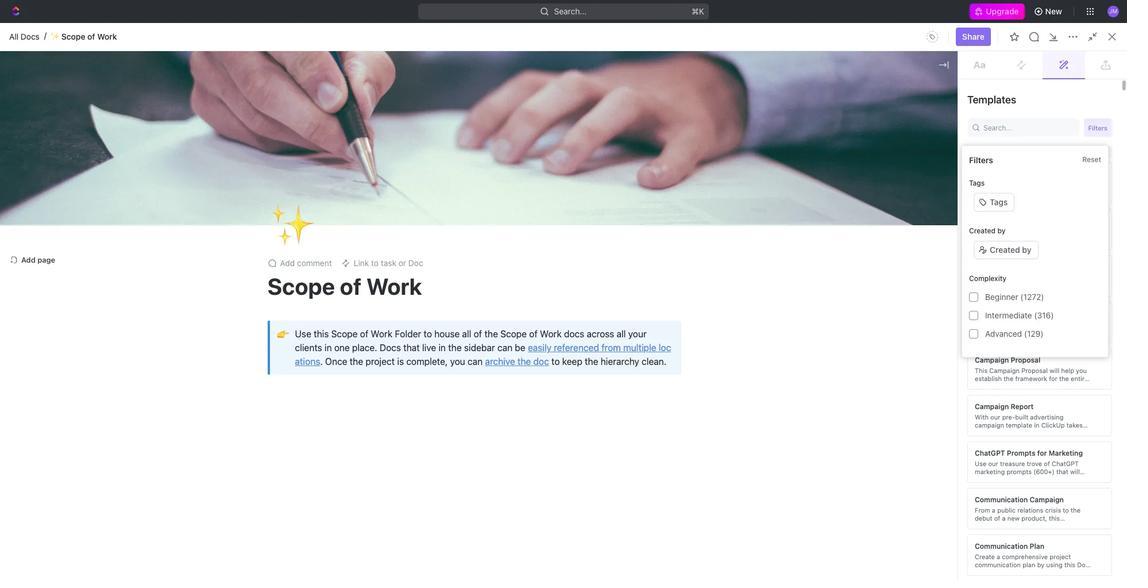 Task type: vqa. For each thing, say whether or not it's contained in the screenshot.
the right •
yes



Task type: locate. For each thing, give the bounding box(es) containing it.
team space
[[28, 160, 73, 170]]

ago down 24 mins ago on the top right
[[944, 285, 958, 295]]

ago up 6 mins ago cell
[[949, 264, 962, 274]]

management inside 'row'
[[618, 368, 667, 377]]

by down sharing
[[1023, 245, 1032, 255]]

1 horizontal spatial easily
[[998, 569, 1015, 576]]

tab list containing all
[[199, 197, 475, 220]]

filters up tags button
[[970, 155, 994, 165]]

5 left clients
[[290, 347, 295, 357]]

welcome! for resource
[[216, 153, 253, 163]]

brief
[[1012, 309, 1028, 318]]

2 meeting from the top
[[213, 347, 244, 357]]

client for client 2 project
[[588, 347, 610, 357]]

1 vertical spatial can
[[468, 357, 483, 367]]

to right the 'doc'
[[552, 357, 560, 367]]

projects link
[[34, 175, 129, 194]]

6 row from the top
[[186, 341, 1114, 364]]

clickup
[[1042, 421, 1066, 429]]

communication
[[976, 495, 1029, 504], [976, 542, 1029, 550]]

0 horizontal spatial agency management
[[28, 238, 106, 248]]

mins
[[928, 243, 946, 253], [929, 264, 946, 274], [924, 285, 942, 295]]

1 vertical spatial doc
[[1078, 561, 1090, 568]]

1 horizontal spatial tags
[[970, 179, 986, 187]]

agency management inside agency management 'row'
[[588, 368, 667, 377]]

your down using
[[1044, 569, 1057, 576]]

👋 for resource management
[[200, 154, 209, 163]]

date left updated
[[825, 224, 840, 233]]

this right use
[[314, 329, 329, 339]]

ago down viewed
[[948, 243, 962, 253]]

docs right search
[[1045, 49, 1064, 59]]

0 vertical spatial project
[[529, 117, 555, 126]]

1 welcome! from the left
[[216, 153, 253, 163]]

6 mins ago
[[917, 285, 958, 295]]

all for all templates
[[968, 147, 978, 157]]

templates
[[980, 147, 1018, 157]]

agency management up postsale engagements
[[28, 238, 106, 248]]

2 vertical spatial 5
[[290, 347, 295, 357]]

all
[[467, 97, 475, 105], [462, 329, 472, 339], [617, 329, 626, 339]]

client
[[588, 326, 610, 336], [588, 347, 610, 357]]

1 vertical spatial created
[[970, 227, 996, 235]]

new button
[[1030, 2, 1070, 21]]

1 vertical spatial ago
[[949, 264, 962, 274]]

easily inside easily referenced from multiple loc ations
[[528, 343, 552, 353]]

add left page
[[21, 255, 36, 264]]

by inside communication plan create a comprehensive project communication plan by using this doc to help easily plan out your business messaging strategy.
[[1038, 561, 1045, 568]]

1 vertical spatial meeting
[[213, 347, 244, 357]]

0 vertical spatial created
[[825, 96, 860, 106]]

client left 1
[[588, 326, 610, 336]]

welcome! for scope
[[841, 153, 878, 163]]

scope of work down created by me
[[841, 135, 896, 145]]

1 horizontal spatial add
[[280, 258, 295, 268]]

tree containing team space
[[5, 136, 161, 546]]

loc
[[659, 343, 672, 353]]

2 vertical spatial project
[[619, 347, 645, 357]]

docs right the my
[[236, 202, 255, 212]]

easily referenced from multiple loc ations
[[295, 343, 672, 367]]

0 vertical spatial all
[[9, 31, 18, 41]]

scope of work down "comment"
[[268, 273, 422, 300]]

add left "comment"
[[280, 258, 295, 268]]

docs inside use this scope of work folder to house all of the scope of work docs across all your clients in one place. docs that live in the sidebar can be
[[380, 343, 401, 353]]

0 vertical spatial created by
[[970, 227, 1006, 235]]

by up out
[[1038, 561, 1045, 568]]

my docs button
[[220, 197, 258, 220]]

10 row from the top
[[186, 445, 1114, 466]]

👋 for scope of work
[[825, 154, 834, 163]]

✨ inside ✨ scope of work
[[51, 32, 60, 41]]

2 date from the left
[[917, 224, 932, 233]]

tags inside row
[[692, 224, 707, 233]]

user group image
[[12, 162, 20, 168]]

1 vertical spatial all
[[968, 147, 978, 157]]

0 vertical spatial client
[[588, 326, 610, 336]]

resource inside button
[[213, 285, 248, 295]]

add for add comment
[[280, 258, 295, 268]]

welcome!
[[216, 153, 253, 163], [841, 153, 878, 163]]

2 meeting minutes from the top
[[213, 347, 276, 357]]

to left help
[[976, 569, 982, 576]]

using
[[1047, 561, 1063, 568]]

4 row from the top
[[186, 300, 1114, 321]]

project up using
[[1050, 553, 1072, 560]]

by inside button
[[1023, 245, 1032, 255]]

you inside campaign report with our pre-built advertising campaign template in clickup takes care of choosing the kpis to monitor, so you don't have to waste time on it.
[[985, 437, 995, 445]]

created up created by button
[[970, 227, 996, 235]]

tags
[[970, 179, 986, 187], [991, 197, 1008, 207], [692, 224, 707, 233]]

all inside button
[[202, 202, 212, 212]]

mins right "27"
[[928, 243, 946, 253]]

to up the live
[[424, 329, 432, 339]]

0 horizontal spatial add
[[21, 255, 36, 264]]

project
[[366, 357, 395, 367], [1050, 553, 1072, 560]]

in inside campaign report with our pre-built advertising campaign template in clickup takes care of choosing the kpis to monitor, so you don't have to waste time on it.
[[1035, 421, 1040, 429]]

2 horizontal spatial all
[[968, 147, 978, 157]]

1 horizontal spatial welcome!
[[841, 153, 878, 163]]

2 vertical spatial you
[[985, 437, 995, 445]]

add for add page
[[21, 255, 36, 264]]

1 horizontal spatial favorites
[[513, 96, 552, 106]]

live
[[423, 343, 436, 353]]

kpis
[[1039, 429, 1053, 437]]

you
[[455, 26, 469, 36], [450, 357, 466, 367], [985, 437, 995, 445]]

0 horizontal spatial doc
[[1078, 561, 1090, 568]]

all for all docs
[[9, 31, 18, 41]]

tab list
[[199, 197, 475, 220]]

scope of work
[[216, 117, 271, 126], [841, 135, 896, 145], [268, 273, 422, 300]]

the inside campaign report with our pre-built advertising campaign template in clickup takes care of choosing the kpis to monitor, so you don't have to waste time on it.
[[1028, 429, 1037, 437]]

plan up strategy. at right bottom
[[1017, 569, 1030, 576]]

scope right all docs
[[61, 31, 85, 41]]

prompts
[[1008, 449, 1036, 457]]

all right "see"
[[467, 97, 475, 105]]

the right keep
[[585, 357, 599, 367]]

1 horizontal spatial welcome! • in agency management
[[841, 153, 973, 163]]

the left kpis
[[1028, 429, 1037, 437]]

of inside campaign report with our pre-built advertising campaign template in clickup takes care of choosing the kpis to monitor, so you don't have to waste time on it.
[[991, 429, 997, 437]]

1 vertical spatial your
[[1044, 569, 1057, 576]]

0 vertical spatial meeting minutes
[[213, 326, 276, 336]]

this up business
[[1065, 561, 1076, 568]]

1 • from the left
[[255, 154, 259, 163]]

client left the 2
[[588, 347, 610, 357]]

to inside use this scope of work folder to house all of the scope of work docs across all your clients in one place. docs that live in the sidebar can be
[[424, 329, 432, 339]]

2 vertical spatial tags
[[692, 224, 707, 233]]

campaign
[[976, 309, 1010, 318], [976, 356, 1010, 364], [976, 402, 1010, 411], [1031, 495, 1065, 504]]

all button
[[199, 197, 215, 220]]

2 horizontal spatial ✨
[[825, 136, 834, 144]]

column header
[[186, 220, 198, 239]]

0 horizontal spatial your
[[629, 329, 647, 339]]

private button
[[300, 197, 332, 220]]

row
[[186, 220, 1114, 239], [186, 237, 1114, 260], [186, 279, 1114, 300], [186, 300, 1114, 321], [186, 320, 1114, 343], [186, 341, 1114, 364], [186, 383, 1114, 404], [186, 404, 1114, 424], [186, 424, 1114, 445], [186, 445, 1114, 466], [186, 466, 1114, 486]]

browser
[[529, 26, 559, 36]]

1 vertical spatial ✨
[[200, 117, 209, 126]]

shared
[[266, 202, 293, 212]]

👥
[[825, 117, 834, 126], [200, 136, 209, 144]]

2 👋 from the left
[[825, 154, 834, 163]]

1 horizontal spatial your
[[1044, 569, 1057, 576]]

0 vertical spatial scope of work
[[216, 117, 271, 126]]

your for all
[[629, 329, 647, 339]]

2 vertical spatial created
[[991, 245, 1021, 255]]

Beginner (1272) checkbox
[[970, 293, 979, 302]]

filters
[[1089, 124, 1108, 131], [970, 155, 994, 165]]

choosing
[[998, 429, 1026, 437]]

report
[[1012, 402, 1034, 411]]

1 horizontal spatial ✨
[[200, 117, 209, 126]]

comment
[[297, 258, 332, 268]]

1 vertical spatial this
[[314, 329, 329, 339]]

1 👋 from the left
[[200, 154, 209, 163]]

0 horizontal spatial tags
[[692, 224, 707, 233]]

campaign down advanced
[[976, 356, 1010, 364]]

monitor,
[[1062, 429, 1087, 437]]

0 vertical spatial doc
[[1101, 49, 1116, 59]]

resource management inside button
[[213, 285, 300, 295]]

👥 down created by me
[[825, 117, 834, 126]]

don't
[[997, 437, 1013, 445]]

cell
[[186, 238, 198, 259], [570, 238, 685, 259], [685, 238, 818, 259], [818, 238, 910, 259], [186, 259, 198, 279], [570, 259, 685, 279], [685, 259, 818, 279], [818, 259, 910, 279], [186, 279, 198, 300], [570, 279, 685, 300], [685, 279, 818, 300], [818, 279, 910, 300], [186, 300, 198, 321], [570, 300, 685, 321], [685, 300, 818, 321], [818, 300, 910, 321], [910, 300, 1002, 321], [186, 321, 198, 341], [818, 321, 910, 341], [910, 321, 1002, 341], [186, 341, 198, 362], [818, 341, 910, 362], [910, 341, 1002, 362], [186, 362, 198, 383], [818, 362, 910, 383], [910, 362, 1002, 383], [1094, 362, 1114, 383], [186, 383, 198, 404], [198, 383, 570, 404], [570, 383, 685, 404], [685, 383, 818, 404], [818, 383, 910, 404], [910, 383, 1002, 404], [186, 404, 198, 424], [198, 404, 570, 424], [570, 404, 685, 424], [685, 404, 818, 424], [818, 404, 910, 424], [910, 404, 1002, 424], [1094, 404, 1114, 424], [186, 424, 198, 445], [198, 424, 570, 445], [570, 424, 685, 445], [685, 424, 818, 445], [818, 424, 910, 445], [910, 424, 1002, 445], [186, 445, 198, 466], [198, 445, 570, 466], [570, 445, 685, 466], [685, 445, 818, 466], [818, 445, 910, 466], [910, 445, 1002, 466], [1094, 445, 1114, 466], [186, 466, 198, 486], [198, 466, 570, 486], [570, 466, 685, 486], [685, 466, 818, 486], [818, 466, 910, 486], [910, 466, 1002, 486]]

tree
[[5, 136, 161, 546]]

filters inside filters "dropdown button"
[[1089, 124, 1108, 131]]

work
[[97, 31, 117, 41], [251, 117, 271, 126], [877, 135, 896, 145], [367, 273, 422, 300], [371, 329, 393, 339], [540, 329, 562, 339]]

one
[[334, 343, 350, 353]]

favorites up the project notes at the top of page
[[513, 96, 552, 106]]

filters up reset
[[1089, 124, 1108, 131]]

postsale
[[34, 258, 67, 267]]

3 row from the top
[[186, 279, 1114, 300]]

tags button
[[974, 193, 1015, 212]]

1 horizontal spatial filters
[[1089, 124, 1108, 131]]

24 mins ago row
[[186, 259, 1114, 280]]

1 vertical spatial agency management
[[588, 368, 667, 377]]

0 horizontal spatial filters
[[970, 155, 994, 165]]

0 horizontal spatial all
[[9, 31, 18, 41]]

1 meeting from the top
[[213, 326, 244, 336]]

5 inside button
[[278, 243, 283, 253]]

favorites up 'spaces'
[[9, 103, 40, 112]]

management inside button
[[250, 285, 300, 295]]

new for new doc
[[1082, 49, 1099, 59]]

1 vertical spatial meeting minutes
[[213, 347, 276, 357]]

1 vertical spatial client
[[588, 347, 610, 357]]

docs for my docs
[[236, 202, 255, 212]]

favorites
[[513, 96, 552, 106], [9, 103, 40, 112]]

1 vertical spatial filters
[[970, 155, 994, 165]]

(316)
[[1035, 310, 1055, 320]]

0 vertical spatial can
[[498, 343, 513, 353]]

team space link
[[28, 156, 159, 174]]

created by up created by button
[[970, 227, 1006, 235]]

to right have
[[1031, 437, 1037, 445]]

1 date from the left
[[825, 224, 840, 233]]

5 for client 2 project
[[290, 347, 295, 357]]

see
[[453, 97, 465, 105]]

0 horizontal spatial project
[[366, 357, 395, 367]]

0 horizontal spatial easily
[[528, 343, 552, 353]]

0 vertical spatial ✨
[[51, 32, 60, 41]]

1 welcome! • in agency management from the left
[[216, 153, 348, 163]]

of
[[87, 31, 95, 41], [242, 117, 249, 126], [867, 135, 874, 145], [340, 273, 362, 300], [360, 329, 369, 339], [474, 329, 482, 339], [530, 329, 538, 339], [991, 429, 997, 437]]

row containing resource management
[[186, 279, 1114, 300]]

0 horizontal spatial 👋
[[200, 154, 209, 163]]

plan down comprehensive
[[1023, 561, 1036, 568]]

see all
[[453, 97, 475, 105]]

do
[[442, 26, 453, 36]]

👥 down recent
[[200, 136, 209, 144]]

project right 1
[[618, 326, 644, 336]]

search docs button
[[1000, 45, 1071, 63]]

ago inside cell
[[944, 285, 958, 295]]

scope of work down recent
[[216, 117, 271, 126]]

docs for search docs
[[1045, 49, 1064, 59]]

created by down sharing
[[991, 245, 1032, 255]]

minutes for client 2 project
[[246, 347, 276, 357]]

. once the project is complete, you can archive the doc to keep the hierarchy clean.
[[320, 357, 667, 367]]

5 right 👉
[[290, 326, 295, 336]]

welcome! down created by me
[[841, 153, 878, 163]]

communication
[[976, 561, 1022, 568]]

workspace button
[[337, 197, 385, 220]]

0 vertical spatial easily
[[528, 343, 552, 353]]

minutes for client 1 project
[[246, 326, 276, 336]]

✨ right all docs link
[[51, 32, 60, 41]]

campaign for campaign brief
[[976, 309, 1010, 318]]

2 • from the left
[[880, 154, 884, 163]]

doc inside communication plan create a comprehensive project communication plan by using this doc to help easily plan out your business messaging strategy.
[[1078, 561, 1090, 568]]

0 vertical spatial communication
[[976, 495, 1029, 504]]

complete,
[[407, 357, 448, 367]]

2 vertical spatial resource management
[[213, 285, 300, 295]]

docs up recent
[[193, 49, 212, 59]]

project left notes at the top
[[529, 117, 555, 126]]

campaign proposal
[[976, 356, 1041, 364]]

table
[[186, 220, 1114, 486]]

date up "27"
[[917, 224, 932, 233]]

1 horizontal spatial all
[[202, 202, 212, 212]]

postsale engagements
[[34, 258, 120, 267]]

ago
[[948, 243, 962, 253], [949, 264, 962, 274], [944, 285, 958, 295]]

can down sidebar
[[468, 357, 483, 367]]

docs for all docs
[[21, 31, 40, 41]]

campaign up our
[[976, 402, 1010, 411]]

1 horizontal spatial can
[[498, 343, 513, 353]]

2 welcome! from the left
[[841, 153, 878, 163]]

1 horizontal spatial agency management
[[588, 368, 667, 377]]

new right search docs
[[1082, 49, 1099, 59]]

1 row from the top
[[186, 220, 1114, 239]]

0 vertical spatial filters
[[1089, 124, 1108, 131]]

can up archive
[[498, 343, 513, 353]]

✨ down created by me
[[825, 136, 834, 144]]

1 horizontal spatial project
[[1050, 553, 1072, 560]]

to right want
[[491, 26, 499, 36]]

you down use this scope of work folder to house all of the scope of work docs across all your clients in one place. docs that live in the sidebar can be
[[450, 357, 466, 367]]

mins for 6
[[924, 285, 942, 295]]

ago for 6 mins ago
[[944, 285, 958, 295]]

1 vertical spatial created by
[[991, 245, 1032, 255]]

9 row from the top
[[186, 424, 1114, 445]]

0 horizontal spatial welcome!
[[216, 153, 253, 163]]

campaign inside campaign report with our pre-built advertising campaign template in clickup takes care of choosing the kpis to monitor, so you don't have to waste time on it.
[[976, 402, 1010, 411]]

mins right 6
[[924, 285, 942, 295]]

in
[[261, 153, 267, 163], [886, 153, 893, 163], [325, 343, 332, 353], [439, 343, 446, 353], [1035, 421, 1040, 429]]

11 row from the top
[[186, 466, 1114, 486]]

⌘k
[[692, 6, 705, 16]]

created left me
[[825, 96, 860, 106]]

created by inside button
[[991, 245, 1032, 255]]

2 vertical spatial this
[[1065, 561, 1076, 568]]

this right hide on the top
[[672, 26, 686, 36]]

• for of
[[880, 154, 884, 163]]

0 vertical spatial your
[[629, 329, 647, 339]]

1 vertical spatial minutes
[[246, 347, 276, 357]]

0 vertical spatial this
[[672, 26, 686, 36]]

0 horizontal spatial •
[[255, 154, 259, 163]]

• up 'my docs'
[[255, 154, 259, 163]]

easily
[[528, 343, 552, 353], [998, 569, 1015, 576]]

1 meeting minutes from the top
[[213, 326, 276, 336]]

communication down chatgpt
[[976, 495, 1029, 504]]

engagements
[[69, 258, 120, 267]]

project
[[529, 117, 555, 126], [618, 326, 644, 336], [619, 347, 645, 357]]

2 minutes from the top
[[246, 347, 276, 357]]

easily down the communication
[[998, 569, 1015, 576]]

1 communication from the top
[[976, 495, 1029, 504]]

docs inside tab list
[[236, 202, 255, 212]]

1 vertical spatial communication
[[976, 542, 1029, 550]]

2 welcome! • in agency management from the left
[[841, 153, 973, 163]]

this
[[672, 26, 686, 36], [314, 329, 329, 339], [1065, 561, 1076, 568]]

0 vertical spatial resource
[[841, 117, 876, 126]]

can
[[498, 343, 513, 353], [468, 357, 483, 367]]

• down me
[[880, 154, 884, 163]]

your inside use this scope of work folder to house all of the scope of work docs across all your clients in one place. docs that live in the sidebar can be
[[629, 329, 647, 339]]

use
[[295, 329, 312, 339]]

campaign down beginner
[[976, 309, 1010, 318]]

2 vertical spatial resource
[[213, 285, 248, 295]]

mins inside row
[[929, 264, 946, 274]]

communication up a
[[976, 542, 1029, 550]]

add page
[[21, 255, 55, 264]]

for
[[1038, 449, 1048, 457]]

2 vertical spatial mins
[[924, 285, 942, 295]]

your inside communication plan create a comprehensive project communication plan by using this doc to help easily plan out your business messaging strategy.
[[1044, 569, 1057, 576]]

project notes link
[[508, 113, 792, 131]]

all docs link
[[9, 31, 40, 42]]

1 horizontal spatial doc
[[1101, 49, 1116, 59]]

the up sidebar
[[485, 329, 498, 339]]

to
[[491, 26, 499, 36], [424, 329, 432, 339], [552, 357, 560, 367], [1054, 429, 1060, 437], [1031, 437, 1037, 445], [976, 569, 982, 576]]

2 client from the top
[[588, 347, 610, 357]]

0 vertical spatial minutes
[[246, 326, 276, 336]]

you right do
[[455, 26, 469, 36]]

2 communication from the top
[[976, 542, 1029, 550]]

project left is
[[366, 357, 395, 367]]

you right so
[[985, 437, 995, 445]]

docs left ✨ scope of work
[[21, 31, 40, 41]]

1 vertical spatial 👥
[[200, 136, 209, 144]]

easily up the 'doc'
[[528, 343, 552, 353]]

0 vertical spatial new
[[1046, 6, 1063, 16]]

0 horizontal spatial new
[[1046, 6, 1063, 16]]

5 up add comment
[[278, 243, 283, 253]]

assigned
[[393, 202, 428, 212]]

1 vertical spatial 5
[[290, 326, 295, 336]]

✨ down recent
[[200, 117, 209, 126]]

1 minutes from the top
[[246, 326, 276, 336]]

agency management
[[28, 238, 106, 248], [588, 368, 667, 377]]

project inside communication plan create a comprehensive project communication plan by using this doc to help easily plan out your business messaging strategy.
[[1050, 553, 1072, 560]]

mins inside cell
[[924, 285, 942, 295]]

resource management
[[841, 117, 927, 126], [216, 135, 302, 145], [213, 285, 300, 295]]

share
[[963, 32, 985, 41]]

agency management row
[[186, 361, 1114, 384]]

mins right 24
[[929, 264, 946, 274]]

by left me
[[862, 96, 873, 106]]

0 horizontal spatial this
[[314, 329, 329, 339]]

your up multiple
[[629, 329, 647, 339]]

created down sharing
[[991, 245, 1021, 255]]

sharing
[[1009, 224, 1034, 233]]

1 horizontal spatial new
[[1082, 49, 1099, 59]]

0 vertical spatial resource management
[[841, 117, 927, 126]]

0 horizontal spatial favorites
[[9, 103, 40, 112]]

agency management down hierarchy
[[588, 368, 667, 377]]

2 vertical spatial ago
[[944, 285, 958, 295]]

welcome! • in agency management for resource management
[[216, 153, 348, 163]]

2 horizontal spatial tags
[[991, 197, 1008, 207]]

1 vertical spatial tags
[[991, 197, 1008, 207]]

1 vertical spatial mins
[[929, 264, 946, 274]]

2 row from the top
[[186, 237, 1114, 260]]

date
[[825, 224, 840, 233], [917, 224, 932, 233]]

1 vertical spatial project
[[618, 326, 644, 336]]

2 vertical spatial all
[[202, 202, 212, 212]]

minutes left 👉
[[246, 326, 276, 336]]

new up search docs
[[1046, 6, 1063, 16]]

minutes left ations
[[246, 347, 276, 357]]

0 vertical spatial mins
[[928, 243, 946, 253]]

1 vertical spatial project
[[1050, 553, 1072, 560]]

docs up is
[[380, 343, 401, 353]]

1 vertical spatial new
[[1082, 49, 1099, 59]]

campaign down for
[[1031, 495, 1065, 504]]

the down 'house'
[[449, 343, 462, 353]]

(1272)
[[1021, 292, 1045, 302]]

1 vertical spatial you
[[450, 357, 466, 367]]

2 horizontal spatial this
[[1065, 561, 1076, 568]]

have
[[1015, 437, 1029, 445]]

new for new
[[1046, 6, 1063, 16]]

welcome! up 'my docs'
[[216, 153, 253, 163]]

5 for client 1 project
[[290, 326, 295, 336]]

project right the 2
[[619, 347, 645, 357]]

0 vertical spatial meeting
[[213, 326, 244, 336]]

private
[[303, 202, 330, 212]]

communication inside communication plan create a comprehensive project communication plan by using this doc to help easily plan out your business messaging strategy.
[[976, 542, 1029, 550]]

1 client from the top
[[588, 326, 610, 336]]



Task type: describe. For each thing, give the bounding box(es) containing it.
waste
[[1039, 437, 1056, 445]]

1 vertical spatial resource
[[216, 135, 251, 145]]

management inside tree
[[58, 238, 106, 248]]

0 horizontal spatial 👥
[[200, 136, 209, 144]]

row containing 5
[[186, 237, 1114, 260]]

table containing 5
[[186, 220, 1114, 486]]

ations
[[295, 357, 320, 367]]

be
[[515, 343, 526, 353]]

scope down recent
[[216, 117, 240, 126]]

tags inside button
[[991, 197, 1008, 207]]

across
[[587, 329, 615, 339]]

6
[[917, 285, 922, 295]]

comprehensive
[[1003, 553, 1049, 560]]

scope up one
[[331, 329, 358, 339]]

2
[[612, 347, 617, 357]]

all inside button
[[467, 97, 475, 105]]

0 vertical spatial project
[[366, 357, 395, 367]]

that
[[404, 343, 420, 353]]

scope up be
[[501, 329, 527, 339]]

advanced
[[986, 329, 1023, 339]]

business time image
[[578, 370, 585, 376]]

to inside communication plan create a comprehensive project communication plan by using this doc to help easily plan out your business messaging strategy.
[[976, 569, 982, 576]]

date viewed
[[917, 224, 957, 233]]

do you want to enable browser notifications? enable hide this
[[442, 26, 686, 36]]

tree inside sidebar navigation
[[5, 136, 161, 546]]

0 vertical spatial tags
[[970, 179, 986, 187]]

scope down add comment
[[268, 273, 335, 300]]

mins for 27
[[928, 243, 946, 253]]

recent
[[200, 96, 230, 106]]

to down clickup
[[1054, 429, 1060, 437]]

date updated
[[825, 224, 869, 233]]

7 row from the top
[[186, 383, 1114, 404]]

messaging
[[976, 577, 1008, 581]]

agency management, , element
[[10, 237, 22, 249]]

clean.
[[642, 357, 667, 367]]

meeting minutes for client 1 project
[[213, 326, 276, 336]]

built
[[1016, 413, 1029, 421]]

see all button
[[448, 94, 479, 108]]

1 vertical spatial plan
[[1017, 569, 1030, 576]]

viewed
[[934, 224, 957, 233]]

client 2 project
[[588, 347, 645, 357]]

page
[[37, 255, 55, 264]]

proposal
[[1012, 356, 1041, 364]]

meeting minutes for client 2 project
[[213, 347, 276, 357]]

complexity
[[970, 274, 1007, 283]]

project for client 1 project
[[618, 326, 644, 336]]

template
[[1007, 421, 1033, 429]]

all up sidebar
[[462, 329, 472, 339]]

1 horizontal spatial 👥
[[825, 117, 834, 126]]

folder
[[395, 329, 422, 339]]

campaign for campaign proposal
[[976, 356, 1010, 364]]

ago for 27 mins ago
[[948, 243, 962, 253]]

meeting for client 1 project
[[213, 326, 244, 336]]

welcome! • in agency management for scope of work
[[841, 153, 973, 163]]

takes
[[1067, 421, 1084, 429]]

location
[[577, 224, 604, 233]]

docs
[[564, 329, 585, 339]]

updated
[[842, 224, 869, 233]]

beginner
[[986, 292, 1019, 302]]

space
[[50, 160, 73, 170]]

date for date viewed
[[917, 224, 932, 233]]

Advanced (129) checkbox
[[970, 329, 979, 339]]

agency inside agency management link
[[28, 238, 55, 248]]

0 vertical spatial you
[[455, 26, 469, 36]]

once
[[325, 357, 348, 367]]

27
[[917, 243, 926, 253]]

row containing name
[[186, 220, 1114, 239]]

8 row from the top
[[186, 404, 1114, 424]]

house
[[435, 329, 460, 339]]

sidebar navigation
[[0, 40, 172, 581]]

hierarchy
[[601, 357, 640, 367]]

5 row from the top
[[186, 320, 1114, 343]]

templates
[[968, 94, 1017, 106]]

a
[[997, 553, 1001, 560]]

archived
[[438, 202, 472, 212]]

team
[[28, 160, 48, 170]]

favorites button
[[5, 101, 44, 114]]

scope down created by me
[[841, 135, 865, 145]]

keep
[[563, 357, 583, 367]]

multiple
[[624, 343, 657, 353]]

resource management button
[[200, 280, 563, 300]]

6 mins ago cell
[[910, 279, 1002, 300]]

strategy.
[[1010, 577, 1036, 581]]

1
[[612, 326, 615, 336]]

1 vertical spatial resource management
[[216, 135, 302, 145]]

created by button
[[974, 241, 1039, 259]]

agency management inside agency management link
[[28, 238, 106, 248]]

tags button
[[970, 192, 1102, 213]]

new doc button
[[1075, 45, 1123, 63]]

chatgpt prompts for marketing
[[976, 449, 1084, 457]]

• for management
[[255, 154, 259, 163]]

campaign
[[976, 421, 1005, 429]]

all docs
[[9, 31, 40, 41]]

27 mins ago
[[917, 243, 962, 253]]

name
[[201, 224, 220, 233]]

my
[[222, 202, 234, 212]]

this inside use this scope of work folder to house all of the scope of work docs across all your clients in one place. docs that live in the sidebar can be
[[314, 329, 329, 339]]

Search... text field
[[974, 119, 1076, 136]]

Intermediate (316) checkbox
[[970, 311, 979, 320]]

created inside button
[[991, 245, 1021, 255]]

all right 1
[[617, 329, 626, 339]]

by left sharing
[[998, 227, 1006, 235]]

2 vertical spatial scope of work
[[268, 273, 422, 300]]

help
[[983, 569, 996, 576]]

notifications?
[[561, 26, 613, 36]]

our
[[991, 413, 1001, 421]]

doc inside button
[[1101, 49, 1116, 59]]

1 horizontal spatial this
[[672, 26, 686, 36]]

referenced
[[554, 343, 600, 353]]

all templates
[[968, 147, 1018, 157]]

easily referenced from multiple loc ations link
[[295, 343, 672, 367]]

communication for communication plan create a comprehensive project communication plan by using this doc to help easily plan out your business messaging strategy.
[[976, 542, 1029, 550]]

so
[[976, 437, 983, 445]]

clients
[[295, 343, 322, 353]]

this inside communication plan create a comprehensive project communication plan by using this doc to help easily plan out your business messaging strategy.
[[1065, 561, 1076, 568]]

campaign for campaign report with our pre-built advertising campaign template in clickup takes care of choosing the kpis to monitor, so you don't have to waste time on it.
[[976, 402, 1010, 411]]

it.
[[1082, 437, 1088, 445]]

sidebar
[[464, 343, 495, 353]]

easily inside communication plan create a comprehensive project communication plan by using this doc to help easily plan out your business messaging strategy.
[[998, 569, 1015, 576]]

intermediate
[[986, 310, 1033, 320]]

1 vertical spatial scope of work
[[841, 135, 896, 145]]

agency inside agency management 'row'
[[588, 368, 616, 377]]

the down be
[[518, 357, 531, 367]]

communication for communication campaign
[[976, 495, 1029, 504]]

add comment
[[280, 258, 332, 268]]

upgrade
[[987, 6, 1020, 16]]

can inside use this scope of work folder to house all of the scope of work docs across all your clients in one place. docs that live in the sidebar can be
[[498, 343, 513, 353]]

archive the doc link
[[485, 357, 549, 367]]

use this scope of work folder to house all of the scope of work docs across all your clients in one place. docs that live in the sidebar can be
[[295, 329, 650, 353]]

the down place.
[[350, 357, 363, 367]]

project for client 2 project
[[619, 347, 645, 357]]

client 1 project
[[588, 326, 644, 336]]

meeting for client 2 project
[[213, 347, 244, 357]]

24
[[917, 264, 927, 274]]

your for out
[[1044, 569, 1057, 576]]

marketing
[[1050, 449, 1084, 457]]

campaign brief
[[976, 309, 1028, 318]]

ago for 24 mins ago
[[949, 264, 962, 274]]

mins for 24
[[929, 264, 946, 274]]

Search by name... text field
[[931, 197, 1076, 214]]

postsale engagements link
[[34, 254, 129, 272]]

favorites inside button
[[9, 103, 40, 112]]

24 mins ago
[[917, 264, 962, 274]]

pre-
[[1003, 413, 1016, 421]]

✨ scope of work
[[51, 31, 117, 41]]

0 vertical spatial plan
[[1023, 561, 1036, 568]]

date for date updated
[[825, 224, 840, 233]]

search...
[[555, 6, 587, 16]]

new doc
[[1082, 49, 1116, 59]]

created by me
[[825, 96, 888, 106]]

client for client 1 project
[[588, 326, 610, 336]]



